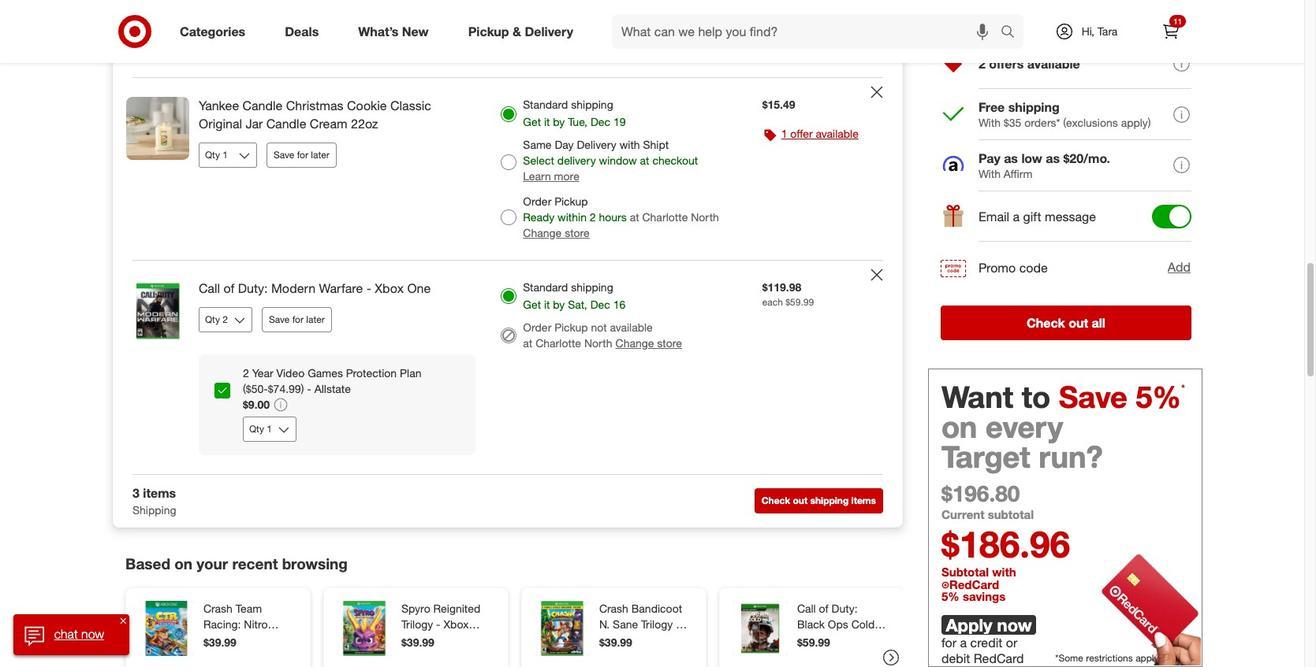 Task type: vqa. For each thing, say whether or not it's contained in the screenshot.


Task type: describe. For each thing, give the bounding box(es) containing it.
search button
[[994, 14, 1032, 52]]

$186.96
[[942, 523, 1070, 567]]

new
[[402, 23, 429, 39]]

$35
[[1004, 116, 1021, 129]]

xbox inside call of duty: black ops cold war - xbox one/series x
[[827, 634, 852, 647]]

reignited
[[433, 602, 481, 616]]

learn more button
[[523, 169, 579, 184]]

items inside button
[[851, 495, 876, 507]]

*some
[[1055, 653, 1083, 665]]

dec for call of duty: modern warfare - xbox one
[[590, 298, 610, 311]]

your
[[197, 556, 228, 574]]

order for order pickup ready within 2 hours at charlotte north change store
[[523, 195, 551, 208]]

more
[[554, 169, 579, 183]]

north inside order pickup not available at charlotte north change store
[[584, 336, 612, 350]]

pickup & delivery
[[468, 23, 573, 39]]

offer
[[790, 127, 813, 140]]

target
[[942, 439, 1030, 475]]

duty: for black
[[832, 602, 858, 616]]

for left later.
[[581, 584, 594, 598]]

xbox for call of duty: modern warfare - xbox one
[[375, 281, 404, 296]]

video
[[276, 366, 305, 380]]

categories link
[[166, 14, 265, 49]]

one for call of duty: modern warfare - xbox one
[[407, 281, 431, 296]]

cookie
[[347, 98, 387, 114]]

change store button for order pickup
[[616, 336, 682, 351]]

0 vertical spatial 5%
[[1136, 379, 1181, 415]]

categories
[[180, 23, 245, 39]]

same
[[523, 138, 552, 151]]

- inside "crash team racing: nitro fueled - xbox one"
[[240, 634, 244, 647]]

north inside 'order pickup ready within 2 hours at charlotte north change store'
[[691, 210, 719, 224]]

1 vertical spatial candle
[[266, 116, 306, 132]]

1 vertical spatial shipping
[[132, 504, 176, 517]]

not
[[591, 321, 607, 334]]

cart item ready to fulfill group containing call of duty: modern warfare - xbox one
[[114, 261, 902, 474]]

current
[[942, 508, 985, 523]]

based on your recent browsing
[[125, 556, 348, 574]]

- inside call of duty: black ops cold war - xbox one/series x
[[820, 634, 824, 647]]

call for call of duty: modern warfare - xbox one
[[199, 281, 220, 296]]

✕ button
[[117, 615, 129, 628]]

yankee candle christmas cookie classic original jar candle cream 22oz link
[[199, 97, 476, 133]]

to
[[1022, 379, 1051, 415]]

delivery
[[557, 154, 596, 167]]

search
[[994, 25, 1032, 41]]

$39.99 for n.
[[599, 636, 632, 650]]

want to save 5% *
[[942, 379, 1185, 415]]

alert containing 2 year video games protection plan ($50-$74.99) - allstate
[[215, 366, 460, 442]]

crash team racing: nitro fueled - xbox one link
[[203, 601, 294, 663]]

a inside apply now for a credit or debit redcard
[[960, 636, 967, 651]]

tue,
[[568, 115, 588, 129]]

what's new
[[358, 23, 429, 39]]

call of duty: black ops cold war - xbox one/series x link
[[797, 601, 888, 663]]

team
[[236, 602, 262, 616]]

racing:
[[203, 618, 241, 631]]

3 items shipping
[[132, 486, 176, 517]]

Service plan for Call of Duty: Modern Warfare - Xbox One checkbox
[[215, 383, 230, 399]]

one inside spyro reignited trilogy - xbox one
[[401, 634, 422, 647]]

save for later for christmas
[[274, 149, 330, 161]]

0 vertical spatial a
[[1013, 209, 1020, 225]]

$39.99 for racing:
[[203, 636, 236, 650]]

classic
[[390, 98, 431, 114]]

2 offers available button
[[941, 39, 1192, 90]]

shipping for standard shipping get it by tue, dec 19
[[571, 98, 613, 111]]

n.
[[599, 618, 610, 631]]

original
[[199, 116, 242, 132]]

same day delivery with shipt select delivery window at checkout learn more
[[523, 138, 698, 183]]

affirm
[[1004, 167, 1033, 180]]

by for yankee candle christmas cookie classic original jar candle cream 22oz
[[553, 115, 565, 129]]

2 vertical spatial save
[[1059, 379, 1128, 415]]

ops
[[828, 618, 848, 631]]

chat now dialog
[[13, 615, 129, 656]]

get for call of duty: modern warfare - xbox one
[[523, 298, 541, 311]]

select
[[523, 154, 554, 167]]

- inside crash bandicoot n. sane trilogy - xbox one
[[676, 618, 680, 631]]

0 vertical spatial shipping
[[167, 41, 230, 59]]

check out shipping items
[[762, 495, 876, 507]]

standard for yankee candle christmas cookie classic original jar candle cream 22oz
[[523, 98, 568, 111]]

subtotal with
[[942, 565, 1020, 580]]

get for yankee candle christmas cookie classic original jar candle cream 22oz
[[523, 115, 541, 129]]

at inside same day delivery with shipt select delivery window at checkout learn more
[[640, 154, 649, 167]]

shipt
[[643, 138, 669, 151]]

spyro reignited trilogy - xbox one link
[[401, 601, 492, 647]]

- inside 2 year video games protection plan ($50-$74.99) - allstate
[[307, 382, 311, 396]]

store inside order pickup not available at charlotte north change store
[[657, 336, 682, 350]]

free
[[979, 99, 1005, 115]]

crash team racing: nitro fueled - xbox one
[[203, 602, 272, 663]]

modern
[[271, 281, 315, 296]]

2 offers available
[[979, 56, 1080, 72]]

crash for n.
[[599, 602, 628, 616]]

what's new link
[[345, 14, 448, 49]]

0 vertical spatial candle
[[243, 98, 283, 114]]

2 for 2 offers available
[[979, 56, 986, 72]]

or
[[1006, 636, 1018, 651]]

of for call of duty: modern warfare - xbox one
[[224, 281, 234, 296]]

saved
[[549, 584, 578, 598]]

what's
[[358, 23, 399, 39]]

on every target run?
[[942, 409, 1103, 475]]

5% savings
[[942, 590, 1006, 605]]

window
[[599, 154, 637, 167]]

for down modern
[[292, 314, 304, 325]]

now for apply
[[997, 615, 1032, 636]]

hours
[[599, 210, 627, 224]]

promo code
[[979, 260, 1048, 276]]

11 link
[[1154, 14, 1188, 49]]

restrictions
[[1086, 653, 1133, 665]]

spyro reignited trilogy - xbox one
[[401, 602, 481, 647]]

check for check out all
[[1027, 315, 1065, 331]]

out for all
[[1069, 315, 1088, 331]]

- right warfare
[[366, 281, 371, 296]]

jar
[[246, 116, 263, 132]]

save for later button for duty:
[[262, 307, 332, 333]]

save for duty:
[[269, 314, 290, 325]]

at inside 'order pickup ready within 2 hours at charlotte north change store'
[[630, 210, 639, 224]]

shipping for standard shipping get it by sat, dec 16
[[571, 281, 613, 294]]

What can we help you find? suggestions appear below search field
[[612, 14, 1005, 49]]

trilogy inside spyro reignited trilogy - xbox one
[[401, 618, 433, 631]]

call of duty: black ops cold war - xbox one/series x
[[797, 602, 875, 663]]

apply.
[[1136, 653, 1160, 665]]

0 vertical spatial redcard
[[949, 578, 999, 593]]

available for 1 offer available
[[816, 127, 859, 140]]

pay
[[979, 150, 1001, 166]]

nitro
[[244, 618, 268, 631]]

✕
[[120, 617, 126, 626]]

store inside 'order pickup ready within 2 hours at charlotte north change store'
[[565, 226, 590, 240]]

offers
[[989, 56, 1024, 72]]

crash bandicoot n. sane trilogy - xbox one link
[[599, 601, 690, 647]]

2 for 2 year video games protection plan ($50-$74.99) - allstate
[[243, 366, 249, 380]]

bandicoot
[[631, 602, 682, 616]]

standard shipping get it by sat, dec 16
[[523, 281, 626, 311]]

not available radio
[[501, 328, 517, 344]]

apply)
[[1121, 116, 1151, 129]]

check out all
[[1027, 315, 1106, 331]]

order for order pickup not available at charlotte north change store
[[523, 321, 551, 334]]

orders*
[[1025, 116, 1060, 129]]

item
[[524, 584, 546, 598]]

gift
[[1023, 209, 1041, 225]]

*
[[1181, 382, 1185, 394]]

at inside order pickup not available at charlotte north change store
[[523, 336, 533, 350]]

yankee
[[199, 98, 239, 114]]

it for call of duty: modern warfare - xbox one
[[544, 298, 550, 311]]

save for later for duty:
[[269, 314, 325, 325]]

1 vertical spatial $59.99
[[797, 636, 830, 650]]



Task type: locate. For each thing, give the bounding box(es) containing it.
save for later button down "cream"
[[267, 143, 337, 168]]

every
[[986, 409, 1063, 445]]

xbox down n.
[[599, 634, 625, 647]]

0 vertical spatial duty:
[[238, 281, 268, 296]]

1 horizontal spatial duty:
[[832, 602, 858, 616]]

2 horizontal spatial available
[[1027, 56, 1080, 72]]

1 horizontal spatial change store button
[[616, 336, 682, 351]]

dec left 19
[[591, 115, 610, 129]]

chat now button
[[13, 615, 129, 656]]

change store button down within on the top of the page
[[523, 225, 590, 241]]

&
[[513, 23, 521, 39]]

0 vertical spatial save for later
[[274, 149, 330, 161]]

2 with from the top
[[979, 167, 1001, 180]]

$39.99 down sane
[[599, 636, 632, 650]]

1 vertical spatial store
[[657, 336, 682, 350]]

one for crash bandicoot n. sane trilogy - xbox one
[[628, 634, 648, 647]]

save for later down modern
[[269, 314, 325, 325]]

$9.00
[[243, 398, 270, 411]]

2 left offers
[[979, 56, 986, 72]]

order inside order pickup not available at charlotte north change store
[[523, 321, 551, 334]]

one/series
[[797, 649, 853, 663]]

0 horizontal spatial as
[[1004, 150, 1018, 166]]

now for chat
[[81, 627, 104, 643]]

pickup inside order pickup not available at charlotte north change store
[[555, 321, 588, 334]]

redcard up apply at the right of page
[[949, 578, 999, 593]]

trilogy inside crash bandicoot n. sane trilogy - xbox one
[[641, 618, 673, 631]]

xbox right warfare
[[375, 281, 404, 296]]

*some restrictions apply.
[[1055, 653, 1160, 665]]

pickup & delivery link
[[455, 14, 593, 49]]

as right low
[[1046, 150, 1060, 166]]

11
[[1173, 17, 1182, 26]]

call right call of duty: modern warfare - xbox one image
[[199, 281, 220, 296]]

sat,
[[568, 298, 587, 311]]

call of duty: black ops cold war - xbox one/series x image
[[733, 601, 788, 657], [733, 601, 788, 657]]

1 vertical spatial available
[[816, 127, 859, 140]]

north down checkout
[[691, 210, 719, 224]]

save down yankee candle christmas cookie classic original jar candle cream 22oz
[[274, 149, 294, 161]]

1 offer available
[[781, 127, 859, 140]]

out
[[1069, 315, 1088, 331], [793, 495, 808, 507]]

$39.99
[[203, 636, 236, 650], [401, 636, 434, 650], [599, 636, 632, 650]]

of inside call of duty: black ops cold war - xbox one/series x
[[819, 602, 829, 616]]

cart item ready to fulfill group
[[114, 78, 902, 260], [114, 261, 902, 474]]

1 vertical spatial redcard
[[974, 651, 1024, 667]]

affirm image
[[941, 154, 966, 179], [943, 156, 964, 171]]

1 vertical spatial save for later button
[[262, 307, 332, 333]]

shipping down 3
[[132, 504, 176, 517]]

war
[[797, 634, 817, 647]]

a
[[1013, 209, 1020, 225], [960, 636, 967, 651]]

0 vertical spatial call
[[199, 281, 220, 296]]

on left your
[[175, 556, 192, 574]]

1 vertical spatial later
[[306, 314, 325, 325]]

run?
[[1039, 439, 1103, 475]]

1 trilogy from the left
[[401, 618, 433, 631]]

duty: for modern
[[238, 281, 268, 296]]

0 vertical spatial with
[[620, 138, 640, 151]]

warfare
[[319, 281, 363, 296]]

by left the tue,
[[553, 115, 565, 129]]

one down sane
[[628, 634, 648, 647]]

2 vertical spatial pickup
[[555, 321, 588, 334]]

$15.49
[[762, 98, 795, 111]]

by inside standard shipping get it by sat, dec 16
[[553, 298, 565, 311]]

duty:
[[238, 281, 268, 296], [832, 602, 858, 616]]

1 vertical spatial with
[[979, 167, 1001, 180]]

now right chat
[[81, 627, 104, 643]]

on left every
[[942, 409, 977, 445]]

email a gift message
[[979, 209, 1096, 225]]

at down shipt
[[640, 154, 649, 167]]

shipping inside free shipping with $35 orders* (exclusions apply)
[[1008, 99, 1060, 115]]

1 vertical spatial it
[[544, 298, 550, 311]]

candle right jar
[[266, 116, 306, 132]]

0 horizontal spatial now
[[81, 627, 104, 643]]

now
[[997, 615, 1032, 636], [81, 627, 104, 643]]

2 by from the top
[[553, 298, 565, 311]]

1 horizontal spatial of
[[819, 602, 829, 616]]

it up same
[[544, 115, 550, 129]]

xbox down reignited
[[444, 618, 469, 631]]

2 inside button
[[979, 56, 986, 72]]

1 horizontal spatial available
[[816, 127, 859, 140]]

0 vertical spatial store
[[565, 226, 590, 240]]

0 vertical spatial standard
[[523, 98, 568, 111]]

available inside order pickup not available at charlotte north change store
[[610, 321, 653, 334]]

1 horizontal spatial now
[[997, 615, 1032, 636]]

1 horizontal spatial 5%
[[1136, 379, 1181, 415]]

pickup
[[468, 23, 509, 39], [555, 195, 588, 208], [555, 321, 588, 334]]

($50-
[[243, 382, 268, 396]]

1 vertical spatial with
[[992, 565, 1016, 580]]

2 inside 'order pickup ready within 2 hours at charlotte north change store'
[[590, 210, 596, 224]]

delivery for &
[[525, 23, 573, 39]]

1 standard from the top
[[523, 98, 568, 111]]

1 vertical spatial change store button
[[616, 336, 682, 351]]

browsing
[[282, 556, 348, 574]]

learn
[[523, 169, 551, 183]]

crash up racing:
[[203, 602, 233, 616]]

a left the gift
[[1013, 209, 1020, 225]]

order pickup ready within 2 hours at charlotte north change store
[[523, 195, 719, 240]]

crash for racing:
[[203, 602, 233, 616]]

with inside same day delivery with shipt select delivery window at checkout learn more
[[620, 138, 640, 151]]

pickup up within on the top of the page
[[555, 195, 588, 208]]

tara
[[1098, 24, 1118, 38]]

2 year video games protection plan ($50-$74.99) - allstate
[[243, 366, 422, 396]]

later down "cream"
[[311, 149, 330, 161]]

call of duty: modern warfare - xbox one image
[[126, 280, 189, 343]]

of
[[224, 281, 234, 296], [819, 602, 829, 616]]

1 vertical spatial charlotte
[[536, 336, 581, 350]]

pickup left &
[[468, 23, 509, 39]]

available for 2 offers available
[[1027, 56, 1080, 72]]

standard shipping get it by tue, dec 19
[[523, 98, 626, 129]]

1 vertical spatial standard
[[523, 281, 568, 294]]

shipping
[[571, 98, 613, 111], [1008, 99, 1060, 115], [571, 281, 613, 294], [810, 495, 849, 507]]

at right hours
[[630, 210, 639, 224]]

cart item ready to fulfill group containing yankee candle christmas cookie classic original jar candle cream 22oz
[[114, 78, 902, 260]]

2 left hours
[[590, 210, 596, 224]]

apply now button
[[942, 615, 1036, 636]]

1 vertical spatial delivery
[[577, 138, 617, 151]]

allstate
[[314, 382, 351, 396]]

crash team racing: nitro fueled - xbox one image
[[139, 601, 194, 657], [139, 601, 194, 657]]

crash
[[203, 602, 233, 616], [599, 602, 628, 616]]

delivery inside same day delivery with shipt select delivery window at checkout learn more
[[577, 138, 617, 151]]

2 get from the top
[[523, 298, 541, 311]]

1 horizontal spatial charlotte
[[642, 210, 688, 224]]

1 horizontal spatial change
[[616, 336, 654, 350]]

add button
[[1167, 258, 1192, 278]]

0 vertical spatial at
[[640, 154, 649, 167]]

standard inside standard shipping get it by tue, dec 19
[[523, 98, 568, 111]]

0 vertical spatial available
[[1027, 56, 1080, 72]]

one down spyro
[[401, 634, 422, 647]]

change inside order pickup not available at charlotte north change store
[[616, 336, 654, 350]]

$59.99 down black
[[797, 636, 830, 650]]

- right 'war'
[[820, 634, 824, 647]]

0 vertical spatial 2
[[979, 56, 986, 72]]

0 horizontal spatial duty:
[[238, 281, 268, 296]]

of for call of duty: black ops cold war - xbox one/series x
[[819, 602, 829, 616]]

shipping down categories
[[167, 41, 230, 59]]

available down 16
[[610, 321, 653, 334]]

sane
[[613, 618, 638, 631]]

delivery up delivery
[[577, 138, 617, 151]]

1 horizontal spatial as
[[1046, 150, 1060, 166]]

1 get from the top
[[523, 115, 541, 129]]

1 horizontal spatial out
[[1069, 315, 1088, 331]]

savings
[[963, 590, 1006, 605]]

2 inside 2 year video games protection plan ($50-$74.99) - allstate
[[243, 366, 249, 380]]

- inside spyro reignited trilogy - xbox one
[[436, 618, 440, 631]]

promo
[[979, 260, 1016, 276]]

0 horizontal spatial crash
[[203, 602, 233, 616]]

crash up n.
[[599, 602, 628, 616]]

1 with from the top
[[979, 116, 1001, 129]]

code
[[1019, 260, 1048, 276]]

trilogy down spyro
[[401, 618, 433, 631]]

0 vertical spatial order
[[523, 195, 551, 208]]

$59.99 down $119.98
[[786, 296, 814, 308]]

0 horizontal spatial of
[[224, 281, 234, 296]]

(exclusions
[[1063, 116, 1118, 129]]

0 horizontal spatial at
[[523, 336, 533, 350]]

email
[[979, 209, 1010, 225]]

for inside apply now for a credit or debit redcard
[[942, 636, 957, 651]]

1 vertical spatial on
[[175, 556, 192, 574]]

0 vertical spatial out
[[1069, 315, 1088, 331]]

1 vertical spatial a
[[960, 636, 967, 651]]

change store button
[[523, 225, 590, 241], [616, 336, 682, 351]]

1 vertical spatial dec
[[590, 298, 610, 311]]

2 it from the top
[[544, 298, 550, 311]]

change store button for ready within 2 hours
[[523, 225, 590, 241]]

later down call of duty: modern warfare - xbox one
[[306, 314, 325, 325]]

now inside chat now button
[[81, 627, 104, 643]]

xbox inside crash bandicoot n. sane trilogy - xbox one
[[599, 634, 625, 647]]

0 horizontal spatial on
[[175, 556, 192, 574]]

charlotte inside 'order pickup ready within 2 hours at charlotte north change store'
[[642, 210, 688, 224]]

crash inside crash bandicoot n. sane trilogy - xbox one
[[599, 602, 628, 616]]

1 horizontal spatial $39.99
[[401, 636, 434, 650]]

None radio
[[501, 106, 517, 122], [501, 289, 517, 305], [501, 106, 517, 122], [501, 289, 517, 305]]

xbox inside call of duty: modern warfare - xbox one link
[[375, 281, 404, 296]]

xbox down "nitro"
[[247, 634, 272, 647]]

yankee candle christmas cookie classic original jar candle cream 22oz
[[199, 98, 431, 132]]

available right offers
[[1027, 56, 1080, 72]]

1 vertical spatial check
[[762, 495, 790, 507]]

with down free on the right top of page
[[979, 116, 1001, 129]]

0 vertical spatial $59.99
[[786, 296, 814, 308]]

a left credit on the right bottom
[[960, 636, 967, 651]]

- down reignited
[[436, 618, 440, 631]]

redcard down the apply now button
[[974, 651, 1024, 667]]

each
[[762, 296, 783, 308]]

shipping inside standard shipping get it by sat, dec 16
[[571, 281, 613, 294]]

change down 16
[[616, 336, 654, 350]]

for left credit on the right bottom
[[942, 636, 957, 651]]

trilogy down bandicoot
[[641, 618, 673, 631]]

get left sat, on the top left
[[523, 298, 541, 311]]

of up black
[[819, 602, 829, 616]]

shipping inside standard shipping get it by tue, dec 19
[[571, 98, 613, 111]]

0 horizontal spatial check
[[762, 495, 790, 507]]

for down yankee candle christmas cookie classic original jar candle cream 22oz
[[297, 149, 308, 161]]

call inside call of duty: black ops cold war - xbox one/series x
[[797, 602, 816, 616]]

shipping for free shipping with $35 orders* (exclusions apply)
[[1008, 99, 1060, 115]]

on inside on every target run?
[[942, 409, 977, 445]]

1 horizontal spatial call
[[797, 602, 816, 616]]

delivery for day
[[577, 138, 617, 151]]

0 vertical spatial change store button
[[523, 225, 590, 241]]

check for check out shipping items
[[762, 495, 790, 507]]

22oz
[[351, 116, 378, 132]]

0 horizontal spatial trilogy
[[401, 618, 433, 631]]

0 vertical spatial save
[[274, 149, 294, 161]]

1 horizontal spatial delivery
[[577, 138, 617, 151]]

dec left 16
[[590, 298, 610, 311]]

1 it from the top
[[544, 115, 550, 129]]

with inside free shipping with $35 orders* (exclusions apply)
[[979, 116, 1001, 129]]

one inside "crash team racing: nitro fueled - xbox one"
[[203, 649, 224, 663]]

one down fueled
[[203, 649, 224, 663]]

0 vertical spatial of
[[224, 281, 234, 296]]

shipping inside button
[[810, 495, 849, 507]]

1 vertical spatial cart item ready to fulfill group
[[114, 261, 902, 474]]

1 dec from the top
[[591, 115, 610, 129]]

0 horizontal spatial charlotte
[[536, 336, 581, 350]]

2 trilogy from the left
[[641, 618, 673, 631]]

2 vertical spatial 2
[[243, 366, 249, 380]]

Store pickup radio
[[501, 210, 517, 225]]

alert
[[215, 366, 460, 442]]

it for yankee candle christmas cookie classic original jar candle cream 22oz
[[544, 115, 550, 129]]

1 cart item ready to fulfill group from the top
[[114, 78, 902, 260]]

with inside the pay as low as $20/mo. with affirm
[[979, 167, 1001, 180]]

with up 'window'
[[620, 138, 640, 151]]

0 vertical spatial delivery
[[525, 23, 573, 39]]

dec inside standard shipping get it by tue, dec 19
[[591, 115, 610, 129]]

deals
[[285, 23, 319, 39]]

later for cookie
[[311, 149, 330, 161]]

crash bandicoot n. sane trilogy - xbox one image
[[535, 601, 590, 657], [535, 601, 590, 657]]

1 vertical spatial 2
[[590, 210, 596, 224]]

2 $39.99 from the left
[[401, 636, 434, 650]]

1 vertical spatial pickup
[[555, 195, 588, 208]]

save down modern
[[269, 314, 290, 325]]

pickup down sat, on the top left
[[555, 321, 588, 334]]

order right 'not available' option
[[523, 321, 551, 334]]

1 as from the left
[[1004, 150, 1018, 166]]

call up black
[[797, 602, 816, 616]]

pay as low as $20/mo. with affirm
[[979, 150, 1110, 180]]

save right to
[[1059, 379, 1128, 415]]

3 $39.99 from the left
[[599, 636, 632, 650]]

chat
[[54, 627, 78, 643]]

save for christmas
[[274, 149, 294, 161]]

redcard inside apply now for a credit or debit redcard
[[974, 651, 1024, 667]]

1 vertical spatial save
[[269, 314, 290, 325]]

ready
[[523, 210, 555, 224]]

one for crash team racing: nitro fueled - xbox one
[[203, 649, 224, 663]]

0 horizontal spatial north
[[584, 336, 612, 350]]

one inside crash bandicoot n. sane trilogy - xbox one
[[628, 634, 648, 647]]

1 vertical spatial at
[[630, 210, 639, 224]]

for
[[297, 149, 308, 161], [292, 314, 304, 325], [581, 584, 594, 598], [942, 636, 957, 651]]

later for modern
[[306, 314, 325, 325]]

$119.98 each $59.99
[[762, 281, 814, 308]]

pickup inside 'order pickup ready within 2 hours at charlotte north change store'
[[555, 195, 588, 208]]

1 horizontal spatial north
[[691, 210, 719, 224]]

2 standard from the top
[[523, 281, 568, 294]]

1 vertical spatial 5%
[[942, 590, 960, 605]]

get inside standard shipping get it by sat, dec 16
[[523, 298, 541, 311]]

1 horizontal spatial trilogy
[[641, 618, 673, 631]]

$39.99 down racing:
[[203, 636, 236, 650]]

1 order from the top
[[523, 195, 551, 208]]

fueled
[[203, 634, 237, 647]]

1 crash from the left
[[203, 602, 233, 616]]

2 cart item ready to fulfill group from the top
[[114, 261, 902, 474]]

1 horizontal spatial with
[[992, 565, 1016, 580]]

standard inside standard shipping get it by sat, dec 16
[[523, 281, 568, 294]]

order pickup not available at charlotte north change store
[[523, 321, 682, 350]]

- down "nitro"
[[240, 634, 244, 647]]

it inside standard shipping get it by tue, dec 19
[[544, 115, 550, 129]]

2 horizontal spatial 2
[[979, 56, 986, 72]]

change
[[523, 226, 562, 240], [616, 336, 654, 350]]

$59.99 inside $119.98 each $59.99
[[786, 296, 814, 308]]

check out all button
[[941, 306, 1192, 340]]

it inside standard shipping get it by sat, dec 16
[[544, 298, 550, 311]]

$196.80
[[942, 480, 1020, 508]]

1 vertical spatial save for later
[[269, 314, 325, 325]]

candle up jar
[[243, 98, 283, 114]]

0 horizontal spatial out
[[793, 495, 808, 507]]

available inside button
[[816, 127, 859, 140]]

0 vertical spatial on
[[942, 409, 977, 445]]

as up affirm
[[1004, 150, 1018, 166]]

0 vertical spatial pickup
[[468, 23, 509, 39]]

1 vertical spatial call
[[797, 602, 816, 616]]

pickup for order pickup ready within 2 hours at charlotte north change store
[[555, 195, 588, 208]]

0 vertical spatial dec
[[591, 115, 610, 129]]

get up same
[[523, 115, 541, 129]]

xbox for crash bandicoot n. sane trilogy - xbox one
[[599, 634, 625, 647]]

order inside 'order pickup ready within 2 hours at charlotte north change store'
[[523, 195, 551, 208]]

crash inside "crash team racing: nitro fueled - xbox one"
[[203, 602, 233, 616]]

1 vertical spatial of
[[819, 602, 829, 616]]

duty: up ops on the right bottom of page
[[832, 602, 858, 616]]

charlotte down sat, on the top left
[[536, 336, 581, 350]]

standard up the tue,
[[523, 98, 568, 111]]

None radio
[[501, 155, 517, 170]]

checkout
[[653, 154, 698, 167]]

0 vertical spatial by
[[553, 115, 565, 129]]

get inside standard shipping get it by tue, dec 19
[[523, 115, 541, 129]]

available right offer
[[816, 127, 859, 140]]

0 horizontal spatial call
[[199, 281, 220, 296]]

2 dec from the top
[[590, 298, 610, 311]]

call for call of duty: black ops cold war - xbox one/series x
[[797, 602, 816, 616]]

get
[[523, 115, 541, 129], [523, 298, 541, 311]]

x
[[856, 649, 863, 663]]

by left sat, on the top left
[[553, 298, 565, 311]]

0 horizontal spatial delivery
[[525, 23, 573, 39]]

0 horizontal spatial available
[[610, 321, 653, 334]]

1 horizontal spatial a
[[1013, 209, 1020, 225]]

delivery right &
[[525, 23, 573, 39]]

items
[[143, 486, 176, 501], [851, 495, 876, 507]]

1 horizontal spatial items
[[851, 495, 876, 507]]

now down savings
[[997, 615, 1032, 636]]

1 horizontal spatial on
[[942, 409, 977, 445]]

0 vertical spatial later
[[311, 149, 330, 161]]

xbox inside "crash team racing: nitro fueled - xbox one"
[[247, 634, 272, 647]]

xbox down ops on the right bottom of page
[[827, 634, 852, 647]]

change inside 'order pickup ready within 2 hours at charlotte north change store'
[[523, 226, 562, 240]]

dec for yankee candle christmas cookie classic original jar candle cream 22oz
[[591, 115, 610, 129]]

north down the not
[[584, 336, 612, 350]]

with up savings
[[992, 565, 1016, 580]]

check out shipping items button
[[754, 489, 883, 514]]

dec inside standard shipping get it by sat, dec 16
[[590, 298, 610, 311]]

all
[[1092, 315, 1106, 331]]

2 crash from the left
[[599, 602, 628, 616]]

hi,
[[1082, 24, 1095, 38]]

out for shipping
[[793, 495, 808, 507]]

0 horizontal spatial store
[[565, 226, 590, 240]]

xbox for crash team racing: nitro fueled - xbox one
[[247, 634, 272, 647]]

save for later button down modern
[[262, 307, 332, 333]]

change down ready
[[523, 226, 562, 240]]

items inside the 3 items shipping
[[143, 486, 176, 501]]

games
[[308, 366, 343, 380]]

2 left year
[[243, 366, 249, 380]]

duty: inside call of duty: black ops cold war - xbox one/series x
[[832, 602, 858, 616]]

hi, tara
[[1082, 24, 1118, 38]]

1 by from the top
[[553, 115, 565, 129]]

- down bandicoot
[[676, 618, 680, 631]]

pickup for order pickup not available at charlotte north change store
[[555, 321, 588, 334]]

of left modern
[[224, 281, 234, 296]]

available inside button
[[1027, 56, 1080, 72]]

1 vertical spatial get
[[523, 298, 541, 311]]

0 vertical spatial it
[[544, 115, 550, 129]]

order up ready
[[523, 195, 551, 208]]

2 order from the top
[[523, 321, 551, 334]]

charlotte right hours
[[642, 210, 688, 224]]

store
[[565, 226, 590, 240], [657, 336, 682, 350]]

- down games
[[307, 382, 311, 396]]

deals link
[[271, 14, 339, 49]]

spyro reignited trilogy - xbox one image
[[337, 601, 392, 657], [337, 601, 392, 657]]

$39.99 down spyro
[[401, 636, 434, 650]]

item saved for later.
[[524, 584, 620, 598]]

protection
[[346, 366, 397, 380]]

it left sat, on the top left
[[544, 298, 550, 311]]

0 horizontal spatial change store button
[[523, 225, 590, 241]]

now inside apply now for a credit or debit redcard
[[997, 615, 1032, 636]]

0 horizontal spatial items
[[143, 486, 176, 501]]

one right warfare
[[407, 281, 431, 296]]

subtotal
[[942, 565, 989, 580]]

change store button down 16
[[616, 336, 682, 351]]

1 horizontal spatial crash
[[599, 602, 628, 616]]

by
[[553, 115, 565, 129], [553, 298, 565, 311]]

with down pay
[[979, 167, 1001, 180]]

by inside standard shipping get it by tue, dec 19
[[553, 115, 565, 129]]

day
[[555, 138, 574, 151]]

at right 'not available' option
[[523, 336, 533, 350]]

16
[[613, 298, 626, 311]]

charlotte inside order pickup not available at charlotte north change store
[[536, 336, 581, 350]]

0 horizontal spatial 2
[[243, 366, 249, 380]]

save for later down "cream"
[[274, 149, 330, 161]]

yankee candle christmas cookie classic original jar candle cream 22oz image
[[126, 97, 189, 160]]

2 as from the left
[[1046, 150, 1060, 166]]

save for later button for christmas
[[267, 143, 337, 168]]

at
[[640, 154, 649, 167], [630, 210, 639, 224], [523, 336, 533, 350]]

1 horizontal spatial store
[[657, 336, 682, 350]]

2 vertical spatial at
[[523, 336, 533, 350]]

standard for call of duty: modern warfare - xbox one
[[523, 281, 568, 294]]

xbox inside spyro reignited trilogy - xbox one
[[444, 618, 469, 631]]

duty: left modern
[[238, 281, 268, 296]]

by for call of duty: modern warfare - xbox one
[[553, 298, 565, 311]]

standard up sat, on the top left
[[523, 281, 568, 294]]

1 $39.99 from the left
[[203, 636, 236, 650]]

$39.99 for trilogy
[[401, 636, 434, 650]]



